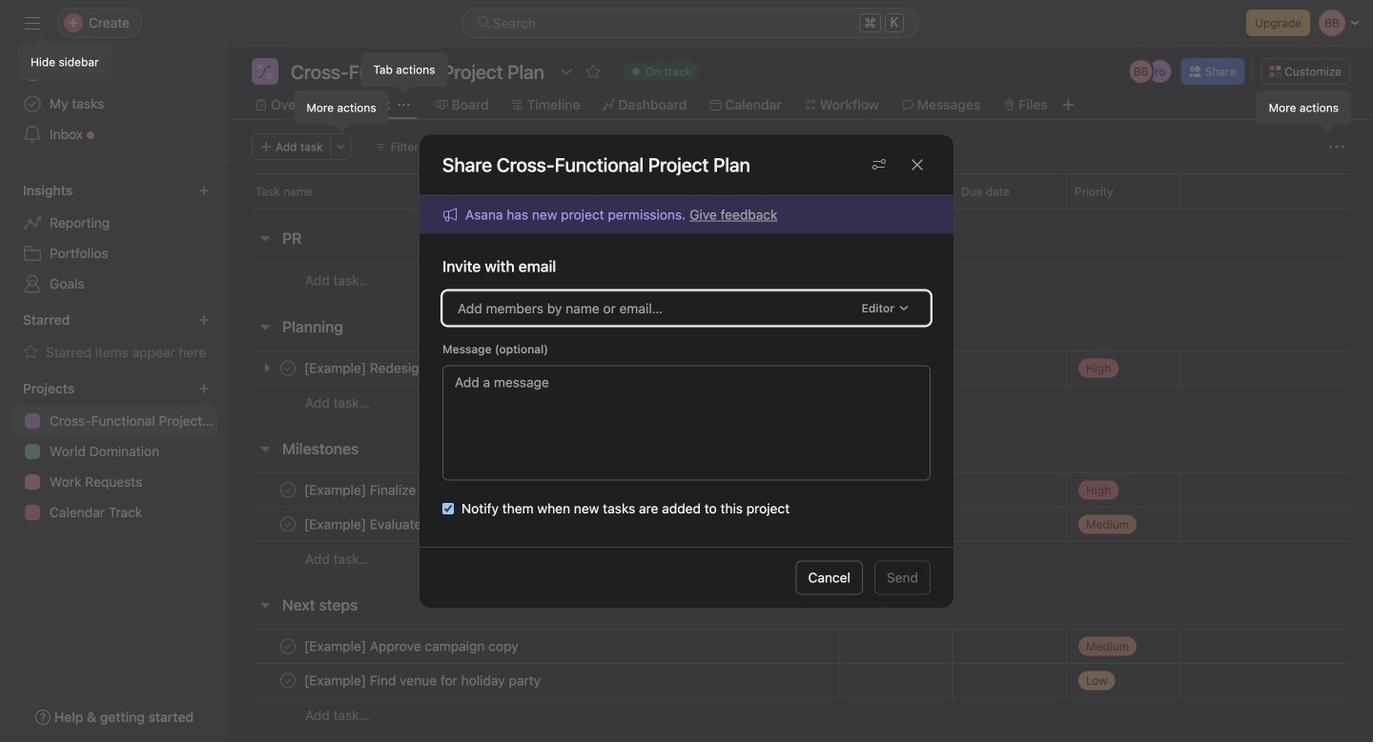 Task type: vqa. For each thing, say whether or not it's contained in the screenshot.
1st Collapse task list for this group image from the bottom of the page
yes



Task type: describe. For each thing, give the bounding box(es) containing it.
mark complete checkbox for [example] approve campaign copy cell
[[277, 636, 299, 658]]

mark complete image for task name text box inside [example] finalize budget cell
[[277, 479, 299, 502]]

Add members by name or email… text field
[[458, 297, 847, 320]]

task name text field for mark complete checkbox within [example] finalize budget cell
[[300, 481, 469, 500]]

hide sidebar image
[[25, 15, 40, 31]]

collapse task list for this group image for header planning tree grid
[[257, 319, 273, 335]]

mark complete checkbox for [example] evaluate new email marketing platform "cell"
[[277, 513, 299, 536]]

[example] approve campaign copy cell
[[229, 629, 839, 665]]

add to starred image
[[585, 64, 601, 79]]

line_and_symbols image
[[257, 64, 273, 79]]

task name text field for mark complete checkbox within the [example] approve campaign copy cell
[[300, 637, 524, 657]]

close this dialog image
[[910, 157, 925, 172]]

mark complete image for task name text field within the [example] find venue for holiday party cell
[[277, 670, 299, 693]]

mark complete checkbox for [example] finalize budget cell
[[277, 479, 299, 502]]

[example] find venue for holiday party cell
[[229, 664, 839, 699]]

projects element
[[0, 372, 229, 532]]

task name text field for mark complete checkbox in [example] find venue for holiday party cell
[[300, 672, 547, 691]]



Task type: locate. For each thing, give the bounding box(es) containing it.
mark complete image
[[277, 479, 299, 502], [277, 636, 299, 658], [277, 670, 299, 693]]

collapse task list for this group image for header next steps tree grid
[[257, 598, 273, 613]]

collapse task list for this group image
[[257, 319, 273, 335], [257, 598, 273, 613]]

insights element
[[0, 174, 229, 303]]

task name text field inside [example] find venue for holiday party cell
[[300, 672, 547, 691]]

0 vertical spatial mark complete image
[[277, 479, 299, 502]]

starred element
[[0, 303, 229, 372]]

4 mark complete checkbox from the top
[[277, 670, 299, 693]]

0 vertical spatial task name text field
[[300, 481, 469, 500]]

task name text field for mark complete checkbox within the [example] evaluate new email marketing platform "cell"
[[300, 515, 613, 534]]

header milestones tree grid
[[229, 473, 1373, 577]]

Task name text field
[[300, 481, 469, 500], [300, 515, 613, 534]]

1 task name text field from the top
[[300, 481, 469, 500]]

[example] evaluate new email marketing platform cell
[[229, 507, 839, 543]]

mark complete image inside [example] finalize budget cell
[[277, 479, 299, 502]]

1 mark complete checkbox from the top
[[277, 479, 299, 502]]

2 vertical spatial mark complete image
[[277, 670, 299, 693]]

1 collapse task list for this group image from the top
[[257, 319, 273, 335]]

0 vertical spatial collapse task list for this group image
[[257, 319, 273, 335]]

Mark complete checkbox
[[277, 479, 299, 502], [277, 513, 299, 536], [277, 636, 299, 658], [277, 670, 299, 693]]

task name text field inside [example] approve campaign copy cell
[[300, 637, 524, 657]]

banner
[[442, 204, 778, 225]]

project permissions image
[[872, 157, 887, 172]]

mark complete image
[[277, 513, 299, 536]]

task name text field inside [example] evaluate new email marketing platform "cell"
[[300, 515, 613, 534]]

Add a message text field
[[442, 365, 931, 481]]

2 collapse task list for this group image from the top
[[257, 598, 273, 613]]

3 mark complete checkbox from the top
[[277, 636, 299, 658]]

1 collapse task list for this group image from the top
[[257, 231, 273, 246]]

tooltip
[[19, 40, 110, 78], [362, 53, 447, 92], [295, 92, 388, 130], [1257, 92, 1350, 130]]

1 vertical spatial collapse task list for this group image
[[257, 598, 273, 613]]

2 task name text field from the top
[[300, 672, 547, 691]]

mark complete image for task name text field in [example] approve campaign copy cell
[[277, 636, 299, 658]]

mark complete checkbox for [example] find venue for holiday party cell
[[277, 670, 299, 693]]

global element
[[0, 47, 229, 161]]

mark complete checkbox inside [example] evaluate new email marketing platform "cell"
[[277, 513, 299, 536]]

header next steps tree grid
[[229, 629, 1373, 733]]

2 collapse task list for this group image from the top
[[257, 441, 273, 457]]

dialog
[[420, 135, 954, 608]]

1 vertical spatial task name text field
[[300, 515, 613, 534]]

None text field
[[286, 58, 549, 85]]

0 vertical spatial collapse task list for this group image
[[257, 231, 273, 246]]

2 mark complete checkbox from the top
[[277, 513, 299, 536]]

1 vertical spatial collapse task list for this group image
[[257, 441, 273, 457]]

row
[[229, 174, 1373, 209], [252, 208, 1350, 210], [229, 262, 1373, 298], [229, 385, 1373, 421], [229, 473, 1373, 508], [229, 507, 1373, 543], [229, 542, 1373, 577], [229, 629, 1373, 665], [229, 664, 1373, 699], [229, 698, 1373, 733]]

collapse task list for this group image
[[257, 231, 273, 246], [257, 441, 273, 457]]

0 vertical spatial task name text field
[[300, 637, 524, 657]]

2 mark complete image from the top
[[277, 636, 299, 658]]

header planning tree grid
[[229, 351, 1373, 421]]

1 mark complete image from the top
[[277, 479, 299, 502]]

task name text field inside [example] finalize budget cell
[[300, 481, 469, 500]]

None checkbox
[[442, 503, 454, 515]]

Task name text field
[[300, 637, 524, 657], [300, 672, 547, 691]]

[example] finalize budget cell
[[229, 473, 839, 508]]

1 vertical spatial mark complete image
[[277, 636, 299, 658]]

mark complete image inside [example] find venue for holiday party cell
[[277, 670, 299, 693]]

mark complete checkbox inside [example] approve campaign copy cell
[[277, 636, 299, 658]]

mark complete image inside [example] approve campaign copy cell
[[277, 636, 299, 658]]

mark complete checkbox inside [example] find venue for holiday party cell
[[277, 670, 299, 693]]

3 mark complete image from the top
[[277, 670, 299, 693]]

2 task name text field from the top
[[300, 515, 613, 534]]

1 vertical spatial task name text field
[[300, 672, 547, 691]]

1 task name text field from the top
[[300, 637, 524, 657]]

mark complete checkbox inside [example] finalize budget cell
[[277, 479, 299, 502]]



